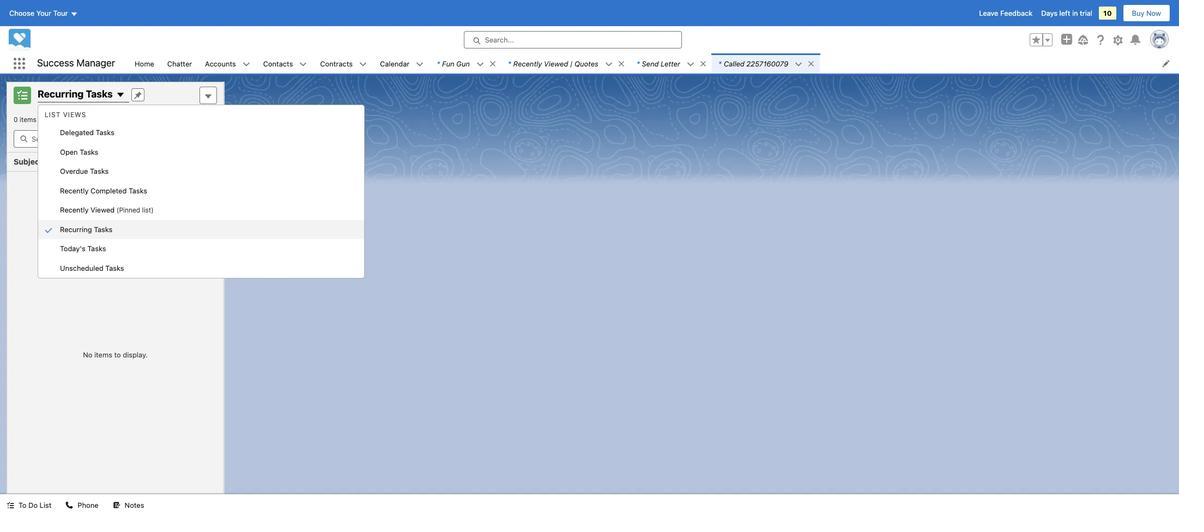 Task type: locate. For each thing, give the bounding box(es) containing it.
* left send
[[637, 59, 640, 68]]

success
[[37, 57, 74, 69]]

days left in trial
[[1042, 9, 1093, 17]]

text default image inside contacts list item
[[300, 60, 307, 68]]

0 vertical spatial recurring tasks
[[38, 88, 113, 100]]

tasks right unscheduled
[[105, 264, 124, 272]]

0 vertical spatial recently
[[514, 59, 542, 68]]

text default image left send
[[618, 60, 625, 68]]

recurring tasks
[[38, 88, 113, 100], [60, 225, 113, 234]]

completed
[[91, 186, 127, 195]]

None search field
[[14, 130, 217, 148]]

recently inside list
[[514, 59, 542, 68]]

accounts list item
[[199, 53, 257, 74]]

contacts list item
[[257, 53, 314, 74]]

recurring up the list views
[[38, 88, 84, 100]]

recurring tasks up 'views'
[[38, 88, 113, 100]]

* left the fun
[[437, 59, 440, 68]]

text default image inside "accounts" list item
[[243, 60, 250, 68]]

a
[[72, 116, 75, 124]]

items for 0
[[20, 116, 36, 124]]

recurring inside tasks | list views 'list box'
[[60, 225, 92, 234]]

* for * send letter
[[637, 59, 640, 68]]

phone
[[78, 501, 99, 510]]

tasks down delegated tasks
[[80, 148, 98, 156]]

unscheduled tasks link
[[38, 259, 364, 278]]

tour
[[53, 9, 68, 17]]

2 * from the left
[[508, 59, 511, 68]]

choose your tour
[[9, 9, 68, 17]]

search...
[[485, 35, 514, 44]]

text default image right contracts
[[359, 60, 367, 68]]

* for * recently viewed | quotes
[[508, 59, 511, 68]]

items left to
[[94, 351, 112, 360]]

updated
[[43, 116, 70, 124]]

* for * fun gun
[[437, 59, 440, 68]]

4 * from the left
[[719, 59, 722, 68]]

tasks up seconds
[[86, 88, 113, 100]]

text default image inside calendar list item
[[416, 60, 424, 68]]

recurring tasks up today's tasks
[[60, 225, 113, 234]]

1 vertical spatial viewed
[[91, 206, 115, 214]]

viewed down recently completed tasks
[[91, 206, 115, 214]]

recently down 'search...'
[[514, 59, 542, 68]]

recently for recently completed tasks
[[60, 186, 89, 195]]

tasks up recently completed tasks
[[90, 167, 109, 176]]

0 vertical spatial items
[[20, 116, 36, 124]]

1 vertical spatial recently
[[60, 186, 89, 195]]

gun
[[457, 59, 470, 68]]

text default image inside the notes button
[[113, 502, 120, 510]]

text default image
[[489, 60, 497, 68], [700, 60, 707, 68], [808, 60, 815, 68], [416, 60, 424, 68], [795, 60, 803, 68], [7, 502, 14, 510], [113, 502, 120, 510]]

list inside 'list box'
[[45, 111, 61, 119]]

today's
[[60, 244, 85, 253]]

list item
[[430, 53, 502, 74], [502, 53, 630, 74], [630, 53, 712, 74], [712, 53, 820, 74]]

items left • on the left
[[20, 116, 36, 124]]

do
[[28, 501, 38, 510]]

items
[[20, 116, 36, 124], [94, 351, 112, 360]]

1 horizontal spatial viewed
[[544, 59, 568, 68]]

list
[[45, 111, 61, 119], [40, 501, 51, 510]]

recurring tasks inside tasks | list views 'list box'
[[60, 225, 113, 234]]

to do list button
[[0, 495, 58, 516]]

list)
[[142, 206, 154, 214]]

calendar
[[380, 59, 410, 68]]

to
[[19, 501, 26, 510]]

* fun gun
[[437, 59, 470, 68]]

text default image right gun
[[477, 60, 484, 68]]

2 vertical spatial recently
[[60, 206, 89, 214]]

tasks down recently viewed (pinned list)
[[94, 225, 113, 234]]

overdue tasks
[[60, 167, 109, 176]]

recurring
[[38, 88, 84, 100], [60, 225, 92, 234]]

tasks up (pinned
[[129, 186, 147, 195]]

1 vertical spatial list
[[40, 501, 51, 510]]

1 horizontal spatial items
[[94, 351, 112, 360]]

delegated tasks link
[[38, 123, 364, 143]]

text default image right contacts
[[300, 60, 307, 68]]

1 vertical spatial items
[[94, 351, 112, 360]]

leave feedback
[[980, 9, 1033, 17]]

viewed
[[544, 59, 568, 68], [91, 206, 115, 214]]

success manager
[[37, 57, 115, 69]]

0 horizontal spatial items
[[20, 116, 36, 124]]

0 vertical spatial list
[[45, 111, 61, 119]]

1 * from the left
[[437, 59, 440, 68]]

1 list item from the left
[[430, 53, 502, 74]]

group
[[1030, 33, 1053, 46]]

days
[[1042, 9, 1058, 17]]

text default image
[[618, 60, 625, 68], [243, 60, 250, 68], [300, 60, 307, 68], [359, 60, 367, 68], [477, 60, 484, 68], [605, 60, 613, 68], [687, 60, 695, 68], [66, 502, 73, 510]]

1 vertical spatial recurring tasks
[[60, 225, 113, 234]]

recently down recently completed tasks
[[60, 206, 89, 214]]

unscheduled tasks
[[60, 264, 124, 272]]

accounts
[[205, 59, 236, 68]]

recently down overdue
[[60, 186, 89, 195]]

contracts
[[320, 59, 353, 68]]

list right do
[[40, 501, 51, 510]]

list right • on the left
[[45, 111, 61, 119]]

* left "called"
[[719, 59, 722, 68]]

list
[[128, 53, 1180, 74]]

recurring tasks link
[[38, 220, 364, 239]]

* recently viewed | quotes
[[508, 59, 599, 68]]

3 * from the left
[[637, 59, 640, 68]]

recently
[[514, 59, 542, 68], [60, 186, 89, 195], [60, 206, 89, 214]]

*
[[437, 59, 440, 68], [508, 59, 511, 68], [637, 59, 640, 68], [719, 59, 722, 68]]

0 horizontal spatial viewed
[[91, 206, 115, 214]]

views
[[63, 111, 86, 119]]

feedback
[[1001, 9, 1033, 17]]

viewed left |
[[544, 59, 568, 68]]

tasks
[[86, 88, 113, 100], [96, 128, 114, 137], [80, 148, 98, 156], [90, 167, 109, 176], [129, 186, 147, 195], [94, 225, 113, 234], [87, 244, 106, 253], [105, 264, 124, 272]]

3 list item from the left
[[630, 53, 712, 74]]

few
[[77, 116, 88, 124]]

1 vertical spatial recurring
[[60, 225, 92, 234]]

list inside button
[[40, 501, 51, 510]]

text default image right letter
[[687, 60, 695, 68]]

Search Recurring Tasks list view. search field
[[14, 130, 217, 148]]

seconds
[[90, 116, 116, 124]]

recurring up the today's
[[60, 225, 92, 234]]

text default image right accounts
[[243, 60, 250, 68]]

manager
[[76, 57, 115, 69]]

letter
[[661, 59, 681, 68]]

* down 'search...'
[[508, 59, 511, 68]]

ago
[[118, 116, 129, 124]]

calendar list item
[[374, 53, 430, 74]]

accounts link
[[199, 53, 243, 74]]

text default image left phone
[[66, 502, 73, 510]]

none search field inside recurring tasks|tasks|list view element
[[14, 130, 217, 148]]

today's tasks
[[60, 244, 106, 253]]



Task type: vqa. For each thing, say whether or not it's contained in the screenshot.
"* FUN GUN"
yes



Task type: describe. For each thing, give the bounding box(es) containing it.
left
[[1060, 9, 1071, 17]]

contracts link
[[314, 53, 359, 74]]

•
[[38, 116, 41, 124]]

viewed inside tasks | list views 'list box'
[[91, 206, 115, 214]]

|
[[570, 59, 573, 68]]

buy now button
[[1123, 4, 1171, 22]]

buy now
[[1132, 9, 1162, 17]]

unscheduled
[[60, 264, 103, 272]]

list containing home
[[128, 53, 1180, 74]]

text default image inside to do list button
[[7, 502, 14, 510]]

items for no
[[94, 351, 112, 360]]

notes
[[125, 501, 144, 510]]

no
[[83, 351, 92, 360]]

trial
[[1080, 9, 1093, 17]]

overdue tasks link
[[38, 162, 364, 181]]

chatter
[[167, 59, 192, 68]]

* send letter
[[637, 59, 681, 68]]

recently completed tasks
[[60, 186, 147, 195]]

recurring tasks status
[[14, 116, 43, 124]]

0
[[14, 116, 18, 124]]

open tasks
[[60, 148, 98, 156]]

2 list item from the left
[[502, 53, 630, 74]]

send
[[642, 59, 659, 68]]

* for * called 2257160079
[[719, 59, 722, 68]]

no items to display.
[[83, 351, 148, 360]]

recently viewed (pinned list)
[[60, 206, 154, 214]]

calendar link
[[374, 53, 416, 74]]

(pinned
[[117, 206, 140, 214]]

search... button
[[464, 31, 682, 49]]

leave
[[980, 9, 999, 17]]

choose your tour button
[[9, 4, 78, 22]]

recurring tasks|tasks|list view element
[[7, 82, 224, 495]]

open tasks link
[[38, 143, 364, 162]]

contacts link
[[257, 53, 300, 74]]

0 vertical spatial viewed
[[544, 59, 568, 68]]

list views
[[45, 111, 86, 119]]

tasks up 'unscheduled tasks'
[[87, 244, 106, 253]]

home
[[135, 59, 154, 68]]

to
[[114, 351, 121, 360]]

in
[[1073, 9, 1079, 17]]

called
[[724, 59, 745, 68]]

notes button
[[106, 495, 151, 516]]

tasks down seconds
[[96, 128, 114, 137]]

display.
[[123, 351, 148, 360]]

subject
[[14, 157, 42, 166]]

overdue
[[60, 167, 88, 176]]

text default image inside 'phone' button
[[66, 502, 73, 510]]

phone button
[[59, 495, 105, 516]]

delegated tasks
[[60, 128, 114, 137]]

0 items • updated a few seconds ago
[[14, 116, 129, 124]]

now
[[1147, 9, 1162, 17]]

home link
[[128, 53, 161, 74]]

choose
[[9, 9, 34, 17]]

recently for recently viewed (pinned list)
[[60, 206, 89, 214]]

contacts
[[263, 59, 293, 68]]

your
[[36, 9, 51, 17]]

today's tasks link
[[38, 239, 364, 259]]

text default image inside contracts list item
[[359, 60, 367, 68]]

0 vertical spatial recurring
[[38, 88, 84, 100]]

4 list item from the left
[[712, 53, 820, 74]]

delegated
[[60, 128, 94, 137]]

fun
[[442, 59, 455, 68]]

2257160079
[[747, 59, 789, 68]]

10
[[1104, 9, 1112, 17]]

quotes
[[575, 59, 599, 68]]

open
[[60, 148, 78, 156]]

text default image right quotes
[[605, 60, 613, 68]]

leave feedback link
[[980, 9, 1033, 17]]

chatter link
[[161, 53, 199, 74]]

to do list
[[19, 501, 51, 510]]

contracts list item
[[314, 53, 374, 74]]

* called 2257160079
[[719, 59, 789, 68]]

tasks | list views list box
[[38, 106, 364, 278]]

recently completed tasks link
[[38, 181, 364, 201]]

buy
[[1132, 9, 1145, 17]]



